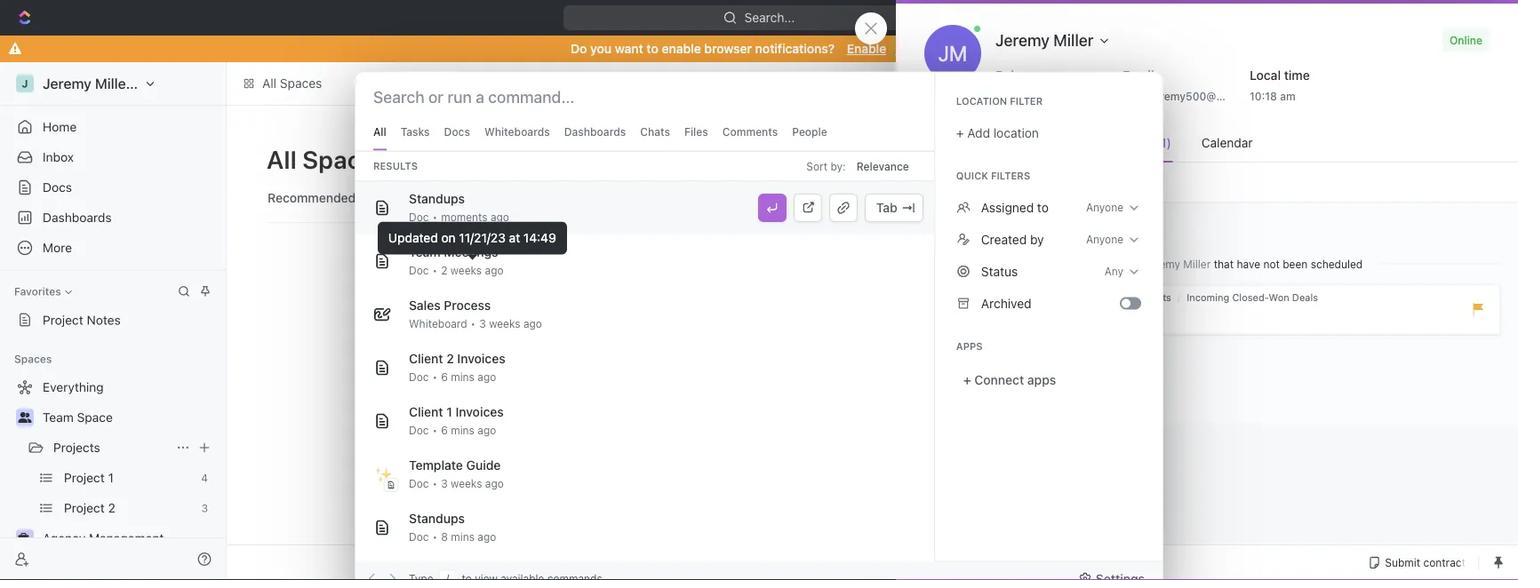 Task type: vqa. For each thing, say whether or not it's contained in the screenshot.
the bottom Team
yes



Task type: describe. For each thing, give the bounding box(es) containing it.
team meetings
[[409, 245, 498, 259]]

created
[[982, 232, 1027, 247]]

doc for 2
[[409, 370, 429, 383]]

results
[[374, 160, 418, 172]]

tab
[[877, 200, 898, 215]]

notifications?
[[756, 41, 835, 56]]

1 vertical spatial all spaces
[[267, 145, 389, 174]]

8 mins ago
[[441, 530, 497, 543]]

location
[[994, 125, 1040, 140]]

space inside sidebar navigation
[[77, 410, 113, 425]]

engagements
[[1109, 292, 1172, 304]]

mins for 1
[[451, 424, 475, 436]]

by
[[1031, 232, 1045, 247]]

add description... button
[[989, 85, 1106, 107]]

doc for guide
[[409, 477, 429, 490]]

weeks for process
[[489, 317, 521, 329]]

2 horizontal spatial management
[[1291, 257, 1367, 272]]

quick
[[957, 170, 989, 181]]

activity
[[925, 136, 968, 150]]

1 vertical spatial management
[[989, 292, 1050, 304]]

mins for 2
[[451, 370, 475, 383]]

wikido - social media campaign
[[952, 311, 1132, 325]]

2 horizontal spatial to
[[1131, 258, 1141, 270]]

new button
[[1243, 4, 1305, 32]]

search... inside button
[[1097, 191, 1148, 205]]

your
[[1298, 176, 1321, 189]]

description...
[[1019, 90, 1085, 102]]

status
[[982, 264, 1018, 279]]

template guide
[[409, 458, 501, 473]]

role add description...
[[996, 68, 1085, 102]]

business time image
[[1215, 260, 1229, 270]]

11/21/23
[[459, 231, 506, 245]]

sort
[[807, 160, 828, 172]]

any
[[1105, 265, 1124, 278]]

people
[[793, 126, 828, 138]]

2 horizontal spatial agency
[[1243, 257, 1287, 272]]

you
[[591, 41, 612, 56]]

doc for meetings
[[409, 264, 429, 276]]

hide
[[896, 41, 923, 56]]

weeks for meetings
[[451, 264, 482, 276]]

0 vertical spatial agency management
[[1243, 257, 1367, 272]]

local
[[1250, 68, 1282, 83]]

add for location
[[968, 125, 991, 140]]

jeremy
[[1144, 258, 1181, 270]]

won
[[1269, 292, 1290, 304]]

sidebar navigation
[[0, 62, 227, 581]]

that
[[1214, 258, 1234, 270]]

ago for client 1 invoices
[[478, 424, 496, 436]]

have
[[1237, 258, 1261, 270]]

work
[[1017, 136, 1047, 150]]

wikido - social media campaign link
[[947, 303, 1453, 333]]

docs inside "link"
[[43, 180, 72, 195]]

6 mins ago for 1
[[441, 424, 496, 436]]

left
[[1324, 176, 1340, 189]]

favorites
[[14, 285, 61, 298]]

team space inside tree
[[43, 410, 113, 425]]

project
[[43, 313, 83, 328]]

chats
[[641, 126, 671, 138]]

0 vertical spatial agency management link
[[952, 292, 1050, 304]]

unscheduled
[[914, 223, 992, 238]]

0 vertical spatial search...
[[745, 10, 795, 25]]

do
[[571, 41, 587, 56]]

jm
[[939, 41, 968, 66]]

process
[[444, 298, 491, 313]]

do you want to enable browser notifications? enable hide this
[[571, 41, 948, 56]]

updated on 11/21/23 at 14:49
[[389, 231, 557, 245]]

deals
[[1293, 292, 1319, 304]]

postsale
[[1065, 292, 1106, 304]]

6 doc from the top
[[409, 530, 429, 543]]

moments
[[441, 210, 488, 223]]

inbox
[[43, 150, 74, 165]]

anyone for created by
[[1087, 233, 1124, 246]]

visible
[[1211, 151, 1258, 170]]

upgrade
[[1176, 10, 1227, 25]]

sidebar.
[[1343, 176, 1383, 189]]

local time 10:18 am
[[1250, 68, 1311, 102]]

this
[[926, 41, 948, 56]]

apps
[[957, 341, 983, 352]]

filters
[[992, 170, 1031, 181]]

1 vertical spatial 2
[[447, 351, 454, 366]]

invoices for client 1 invoices
[[456, 405, 504, 419]]

1 vertical spatial agency
[[952, 292, 986, 304]]

email millerjeremy500@gmail.com
[[1123, 68, 1270, 102]]

created by
[[982, 232, 1045, 247]]

+ add location
[[957, 125, 1040, 140]]

home
[[43, 120, 77, 134]]

assigned
[[1083, 258, 1128, 270]]

projects link
[[53, 434, 169, 462]]

assigned to
[[982, 200, 1049, 215]]

1 horizontal spatial agency management
[[952, 292, 1050, 304]]

email
[[1123, 68, 1155, 83]]

0 horizontal spatial to
[[647, 41, 659, 56]]

enable
[[662, 41, 701, 56]]

ago for client 2 invoices
[[478, 370, 496, 383]]

shown
[[1251, 176, 1284, 189]]

files
[[685, 126, 709, 138]]

✨
[[375, 466, 390, 483]]

add for description...
[[996, 90, 1016, 102]]

scheduled
[[1311, 258, 1364, 270]]

abe0p image
[[957, 233, 971, 247]]

location
[[957, 95, 1008, 107]]

my work
[[996, 136, 1047, 150]]

1 vertical spatial all
[[374, 126, 387, 138]]

spaces inside sidebar navigation
[[14, 353, 52, 366]]

online
[[1450, 34, 1483, 46]]

1 vertical spatial agency management link
[[43, 525, 215, 553]]

1 horizontal spatial space
[[1278, 222, 1315, 237]]

am
[[1281, 90, 1296, 102]]

yhykq image
[[957, 297, 971, 311]]

10:18
[[1250, 90, 1278, 102]]

postsale engagements link
[[1065, 292, 1172, 304]]

incoming closed-won deals link
[[1187, 292, 1319, 304]]

want
[[615, 41, 644, 56]]

0 vertical spatial docs
[[444, 126, 470, 138]]

6 for 2
[[441, 370, 448, 383]]

team space link
[[43, 404, 215, 432]]

whiteboard
[[409, 317, 467, 329]]

dashboards inside dashboards link
[[43, 210, 112, 225]]

calendar
[[1202, 136, 1254, 150]]

ago for team meetings
[[485, 264, 504, 276]]

archived
[[982, 296, 1032, 311]]



Task type: locate. For each thing, give the bounding box(es) containing it.
1 6 mins ago from the top
[[441, 370, 496, 383]]

0 vertical spatial weeks
[[451, 264, 482, 276]]

my
[[996, 136, 1013, 150]]

0 horizontal spatial space
[[77, 410, 113, 425]]

2 vertical spatial mins
[[451, 530, 475, 543]]

0 vertical spatial team
[[1243, 222, 1275, 237]]

relevance
[[857, 160, 910, 172]]

all spaces
[[262, 76, 322, 91], [267, 145, 389, 174]]

0 horizontal spatial tasks
[[401, 126, 430, 138]]

agency up incoming closed-won deals link
[[1243, 257, 1287, 272]]

tree inside sidebar navigation
[[7, 374, 219, 581]]

0 horizontal spatial search...
[[745, 10, 795, 25]]

enable
[[847, 41, 887, 56]]

1 doc from the top
[[409, 210, 429, 223]]

agency management up -
[[952, 292, 1050, 304]]

agency management
[[1243, 257, 1367, 272], [952, 292, 1050, 304], [43, 531, 164, 546]]

1 vertical spatial dashboards
[[43, 210, 112, 225]]

2 6 mins ago from the top
[[441, 424, 496, 436]]

6 mins ago for 2
[[441, 370, 496, 383]]

1 vertical spatial to
[[1038, 200, 1049, 215]]

projects
[[53, 441, 100, 455]]

1
[[447, 405, 452, 419]]

not
[[1264, 258, 1280, 270]]

to right any at top
[[1131, 258, 1141, 270]]

1 vertical spatial mins
[[451, 424, 475, 436]]

0 vertical spatial 6 mins ago
[[441, 370, 496, 383]]

anyone
[[1087, 201, 1124, 214], [1087, 233, 1124, 246]]

0 vertical spatial all spaces
[[262, 76, 322, 91]]

apps
[[1028, 373, 1057, 387]]

dashboards left chats on the top left of the page
[[565, 126, 626, 138]]

1 vertical spatial anyone
[[1087, 233, 1124, 246]]

/
[[1178, 292, 1181, 304]]

+ left connect
[[964, 373, 972, 387]]

search... up the 'assigned' at the right of the page
[[1097, 191, 1148, 205]]

search... up "do you want to enable browser notifications? enable hide this"
[[745, 10, 795, 25]]

add left my
[[968, 125, 991, 140]]

filter
[[1010, 95, 1043, 107]]

1 vertical spatial user group image
[[18, 413, 32, 423]]

0 horizontal spatial team space
[[43, 410, 113, 425]]

location filter
[[957, 95, 1043, 107]]

ago up guide
[[478, 424, 496, 436]]

add down role
[[996, 90, 1016, 102]]

2 abe0p image from the top
[[957, 265, 971, 279]]

1 vertical spatial abe0p image
[[957, 265, 971, 279]]

to up by
[[1038, 200, 1049, 215]]

notes
[[87, 313, 121, 328]]

1 vertical spatial team
[[409, 245, 441, 259]]

1 vertical spatial +
[[964, 373, 972, 387]]

weeks down process
[[489, 317, 521, 329]]

time
[[1285, 68, 1311, 83]]

agency right business time icon in the left of the page
[[43, 531, 86, 546]]

2 client from the top
[[409, 405, 443, 419]]

2 down "team meetings"
[[441, 264, 448, 276]]

0 vertical spatial 2
[[441, 264, 448, 276]]

6 down 1
[[441, 424, 448, 436]]

1 vertical spatial space
[[77, 410, 113, 425]]

standups for 8 mins ago
[[409, 511, 465, 526]]

2 6 from the top
[[441, 424, 448, 436]]

2 doc from the top
[[409, 264, 429, 276]]

0 vertical spatial space
[[1278, 222, 1315, 237]]

2 mins from the top
[[451, 424, 475, 436]]

tasks for tasks assigned to jeremy miller that have not been scheduled
[[1052, 258, 1080, 270]]

1 vertical spatial agency management
[[952, 292, 1050, 304]]

2 standups from the top
[[409, 511, 465, 526]]

1 client from the top
[[409, 351, 443, 366]]

been
[[1283, 258, 1308, 270]]

add
[[996, 90, 1016, 102], [968, 125, 991, 140]]

client for client 2 invoices
[[409, 351, 443, 366]]

docs down inbox
[[43, 180, 72, 195]]

3 for process
[[480, 317, 486, 329]]

1 vertical spatial docs
[[43, 180, 72, 195]]

0 horizontal spatial user group image
[[18, 413, 32, 423]]

doc up the "template"
[[409, 424, 429, 436]]

mins down client 1 invoices
[[451, 424, 475, 436]]

agency management up "deals"
[[1243, 257, 1367, 272]]

dashboards
[[565, 126, 626, 138], [43, 210, 112, 225]]

team up projects
[[43, 410, 74, 425]]

0 vertical spatial 3 weeks ago
[[480, 317, 542, 329]]

1 horizontal spatial add
[[996, 90, 1016, 102]]

wikido
[[952, 311, 989, 325]]

Search or run a command… text field
[[374, 87, 592, 108]]

template
[[409, 458, 463, 473]]

1 horizontal spatial docs
[[444, 126, 470, 138]]

+ for + connect apps
[[964, 373, 972, 387]]

weeks for guide
[[451, 477, 482, 490]]

1 horizontal spatial agency management link
[[952, 292, 1050, 304]]

client down whiteboard
[[409, 351, 443, 366]]

ago
[[491, 210, 510, 223], [485, 264, 504, 276], [524, 317, 542, 329], [478, 370, 496, 383], [478, 424, 496, 436], [485, 477, 504, 490], [478, 530, 497, 543]]

1 horizontal spatial agency
[[952, 292, 986, 304]]

0 vertical spatial 6
[[441, 370, 448, 383]]

browser
[[705, 41, 752, 56]]

1 standups from the top
[[409, 191, 465, 206]]

3 weeks ago for guide
[[441, 477, 504, 490]]

agency management inside sidebar navigation
[[43, 531, 164, 546]]

doc up 'updated'
[[409, 210, 429, 223]]

mins down client 2 invoices
[[451, 370, 475, 383]]

2 vertical spatial management
[[89, 531, 164, 546]]

invoices right 1
[[456, 405, 504, 419]]

millerjeremy500@gmail.com
[[1123, 90, 1270, 102]]

1 horizontal spatial search...
[[1097, 191, 1148, 205]]

3 down the "template"
[[441, 477, 448, 490]]

user group image
[[1215, 224, 1229, 235], [18, 413, 32, 423]]

+ for + add location
[[957, 125, 964, 140]]

1 horizontal spatial to
[[1038, 200, 1049, 215]]

2 vertical spatial weeks
[[451, 477, 482, 490]]

doc down client 2 invoices
[[409, 370, 429, 383]]

0 vertical spatial agency
[[1243, 257, 1287, 272]]

1 mins from the top
[[451, 370, 475, 383]]

2 vertical spatial agency
[[43, 531, 86, 546]]

1 horizontal spatial user group image
[[1215, 224, 1229, 235]]

business time image
[[18, 534, 32, 544]]

doc left 8
[[409, 530, 429, 543]]

2 down whiteboard
[[447, 351, 454, 366]]

spaces
[[280, 76, 322, 91], [303, 145, 389, 174], [1262, 151, 1314, 170], [1211, 176, 1248, 189], [14, 353, 52, 366]]

1 vertical spatial add
[[968, 125, 991, 140]]

dashboards down docs "link"
[[43, 210, 112, 225]]

2 vertical spatial team
[[43, 410, 74, 425]]

1 vertical spatial 3 weeks ago
[[441, 477, 504, 490]]

abe0p image up unscheduled
[[957, 201, 971, 215]]

guide
[[467, 458, 501, 473]]

ago right 8
[[478, 530, 497, 543]]

client left 1
[[409, 405, 443, 419]]

1 vertical spatial client
[[409, 405, 443, 419]]

0 horizontal spatial dashboards
[[43, 210, 112, 225]]

5 doc from the top
[[409, 477, 429, 490]]

3 for guide
[[441, 477, 448, 490]]

ago down client 2 invoices
[[478, 370, 496, 383]]

+ down location
[[957, 125, 964, 140]]

upgrade link
[[1151, 5, 1236, 30]]

search... button
[[1073, 184, 1159, 213]]

3
[[480, 317, 486, 329], [441, 477, 448, 490]]

standups up 'moments'
[[409, 191, 465, 206]]

0 vertical spatial user group image
[[1215, 224, 1229, 235]]

1 vertical spatial 6
[[441, 424, 448, 436]]

0 vertical spatial client
[[409, 351, 443, 366]]

management
[[1291, 257, 1367, 272], [989, 292, 1050, 304], [89, 531, 164, 546]]

search...
[[745, 10, 795, 25], [1097, 191, 1148, 205]]

management inside agency management link
[[89, 531, 164, 546]]

+
[[957, 125, 964, 140], [964, 373, 972, 387]]

closed-
[[1233, 292, 1269, 304]]

space up the projects link
[[77, 410, 113, 425]]

incoming
[[1187, 292, 1230, 304]]

doc down 'updated'
[[409, 264, 429, 276]]

campaign
[[1075, 311, 1132, 325]]

3 doc from the top
[[409, 370, 429, 383]]

4 doc from the top
[[409, 424, 429, 436]]

doc down the "template"
[[409, 477, 429, 490]]

1 vertical spatial tasks
[[1052, 258, 1080, 270]]

0 vertical spatial mins
[[451, 370, 475, 383]]

sort by:
[[807, 160, 846, 172]]

0 vertical spatial abe0p image
[[957, 201, 971, 215]]

ago down guide
[[485, 477, 504, 490]]

0 vertical spatial invoices
[[457, 351, 506, 366]]

team up have
[[1243, 222, 1275, 237]]

3 mins from the top
[[451, 530, 475, 543]]

sales
[[409, 298, 441, 313]]

invoices for client 2 invoices
[[457, 351, 506, 366]]

space up been
[[1278, 222, 1315, 237]]

client for client 1 invoices
[[409, 405, 443, 419]]

2 horizontal spatial team
[[1243, 222, 1275, 237]]

2 anyone from the top
[[1087, 233, 1124, 246]]

1 horizontal spatial dashboards
[[565, 126, 626, 138]]

docs
[[444, 126, 470, 138], [43, 180, 72, 195]]

ago down 14:49
[[524, 317, 542, 329]]

ago for sales process
[[524, 317, 542, 329]]

3 weeks ago down guide
[[441, 477, 504, 490]]

0 horizontal spatial management
[[89, 531, 164, 546]]

0 vertical spatial +
[[957, 125, 964, 140]]

6 mins ago down client 2 invoices
[[441, 370, 496, 383]]

media
[[1038, 311, 1072, 325]]

-
[[993, 311, 998, 325]]

tasks assigned to jeremy miller that have not been scheduled
[[1052, 258, 1364, 270]]

team inside team space link
[[43, 410, 74, 425]]

weeks
[[451, 264, 482, 276], [489, 317, 521, 329], [451, 477, 482, 490]]

tasks for tasks
[[401, 126, 430, 138]]

standups for moments ago
[[409, 191, 465, 206]]

0 vertical spatial team space
[[1243, 222, 1315, 237]]

0 horizontal spatial agency management
[[43, 531, 164, 546]]

doc for 1
[[409, 424, 429, 436]]

0 horizontal spatial add
[[968, 125, 991, 140]]

0 horizontal spatial agency management link
[[43, 525, 215, 553]]

3 down process
[[480, 317, 486, 329]]

add inside role add description...
[[996, 90, 1016, 102]]

2
[[441, 264, 448, 276], [447, 351, 454, 366]]

standups
[[409, 191, 465, 206], [409, 511, 465, 526]]

1 vertical spatial team space
[[43, 410, 113, 425]]

client
[[409, 351, 443, 366], [409, 405, 443, 419]]

14:49
[[524, 231, 557, 245]]

0 vertical spatial management
[[1291, 257, 1367, 272]]

docs down search or run a command… text box
[[444, 126, 470, 138]]

2 horizontal spatial agency management
[[1243, 257, 1367, 272]]

agency management right business time icon in the left of the page
[[43, 531, 164, 546]]

tasks up postsale
[[1052, 258, 1080, 270]]

quick filters
[[957, 170, 1031, 181]]

tree containing team space
[[7, 374, 219, 581]]

2 vertical spatial agency management
[[43, 531, 164, 546]]

social
[[1002, 311, 1035, 325]]

8
[[441, 530, 448, 543]]

team space up not at right
[[1243, 222, 1315, 237]]

1 6 from the top
[[441, 370, 448, 383]]

tasks up "results"
[[401, 126, 430, 138]]

6 down client 2 invoices
[[441, 370, 448, 383]]

abe0p image
[[957, 201, 971, 215], [957, 265, 971, 279]]

3 weeks ago down process
[[480, 317, 542, 329]]

6 mins ago down client 1 invoices
[[441, 424, 496, 436]]

invoices down process
[[457, 351, 506, 366]]

1 horizontal spatial 3
[[480, 317, 486, 329]]

assigned
[[982, 200, 1034, 215]]

0 vertical spatial all
[[262, 76, 277, 91]]

meetings
[[444, 245, 498, 259]]

weeks down meetings
[[451, 264, 482, 276]]

1 vertical spatial invoices
[[456, 405, 504, 419]]

team space up projects
[[43, 410, 113, 425]]

ago down meetings
[[485, 264, 504, 276]]

docs link
[[7, 173, 219, 202]]

abe0p image for assigned to
[[957, 201, 971, 215]]

mins right 8
[[451, 530, 475, 543]]

role
[[996, 68, 1022, 83]]

0 vertical spatial anyone
[[1087, 201, 1124, 214]]

postsale engagements / incoming closed-won deals
[[1065, 292, 1319, 304]]

agency inside tree
[[43, 531, 86, 546]]

ago for standups
[[478, 530, 497, 543]]

6 mins ago
[[441, 370, 496, 383], [441, 424, 496, 436]]

connect
[[975, 373, 1025, 387]]

1 horizontal spatial management
[[989, 292, 1050, 304]]

1 vertical spatial 3
[[441, 477, 448, 490]]

1 anyone from the top
[[1087, 201, 1124, 214]]

0 vertical spatial to
[[647, 41, 659, 56]]

1 vertical spatial standups
[[409, 511, 465, 526]]

standups up 8
[[409, 511, 465, 526]]

sales process
[[409, 298, 491, 313]]

tasks
[[401, 126, 430, 138], [1052, 258, 1080, 270]]

0 horizontal spatial 3
[[441, 477, 448, 490]]

project notes
[[43, 313, 121, 328]]

0 vertical spatial dashboards
[[565, 126, 626, 138]]

0 vertical spatial 3
[[480, 317, 486, 329]]

0 vertical spatial tasks
[[401, 126, 430, 138]]

1 vertical spatial weeks
[[489, 317, 521, 329]]

1 vertical spatial search...
[[1097, 191, 1148, 205]]

comments
[[723, 126, 778, 138]]

2 vertical spatial to
[[1131, 258, 1141, 270]]

0 vertical spatial add
[[996, 90, 1016, 102]]

1 horizontal spatial team
[[409, 245, 441, 259]]

ago up at
[[491, 210, 510, 223]]

to right 'want'
[[647, 41, 659, 56]]

0 vertical spatial standups
[[409, 191, 465, 206]]

team left on
[[409, 245, 441, 259]]

on
[[441, 231, 456, 245]]

tree
[[7, 374, 219, 581]]

1 abe0p image from the top
[[957, 201, 971, 215]]

anyone for assigned to
[[1087, 201, 1124, 214]]

0 horizontal spatial agency
[[43, 531, 86, 546]]

updated
[[389, 231, 438, 245]]

1 horizontal spatial team space
[[1243, 222, 1315, 237]]

abe0p image up yhykq icon
[[957, 265, 971, 279]]

mins
[[451, 370, 475, 383], [451, 424, 475, 436], [451, 530, 475, 543]]

3 weeks ago for process
[[480, 317, 542, 329]]

project notes link
[[7, 306, 219, 334]]

at
[[509, 231, 520, 245]]

1 vertical spatial 6 mins ago
[[441, 424, 496, 436]]

abe0p image for status
[[957, 265, 971, 279]]

agency up wikido
[[952, 292, 986, 304]]

2 vertical spatial all
[[267, 145, 297, 174]]

6 for 1
[[441, 424, 448, 436]]

2 weeks ago
[[441, 264, 504, 276]]

weeks down template guide
[[451, 477, 482, 490]]

0 horizontal spatial docs
[[43, 180, 72, 195]]

0 horizontal spatial team
[[43, 410, 74, 425]]

ago for template guide
[[485, 477, 504, 490]]



